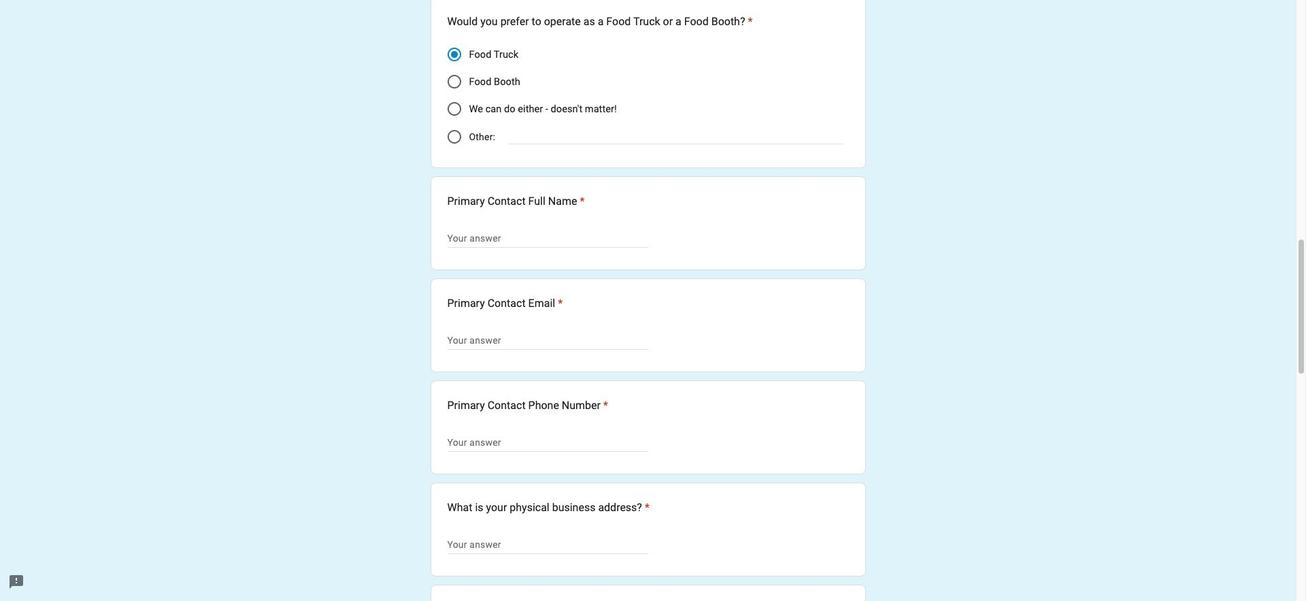 Task type: vqa. For each thing, say whether or not it's contained in the screenshot.
Required Question element corresponding to second Heading from the top
yes



Task type: locate. For each thing, give the bounding box(es) containing it.
heading
[[448, 14, 753, 30], [448, 194, 585, 210], [448, 296, 563, 312], [448, 398, 609, 414], [448, 500, 650, 516]]

4 heading from the top
[[448, 398, 609, 414]]

Food Booth radio
[[448, 75, 461, 89]]

None text field
[[448, 537, 648, 553]]

Other response text field
[[509, 128, 844, 144]]

None text field
[[448, 230, 648, 247], [448, 332, 648, 349], [448, 435, 648, 451], [448, 230, 648, 247], [448, 332, 648, 349], [448, 435, 648, 451]]

required question element for 4th 'heading' from the bottom
[[578, 194, 585, 210]]

required question element
[[746, 14, 753, 30], [578, 194, 585, 210], [556, 296, 563, 312], [601, 398, 609, 414], [643, 500, 650, 516]]

required question element for first 'heading' from the bottom of the page
[[643, 500, 650, 516]]

food booth image
[[448, 75, 461, 89]]

required question element for 2nd 'heading' from the bottom
[[601, 398, 609, 414]]

None radio
[[448, 130, 461, 144]]

3 heading from the top
[[448, 296, 563, 312]]



Task type: describe. For each thing, give the bounding box(es) containing it.
required question element for third 'heading' from the top of the page
[[556, 296, 563, 312]]

We can do either - doesn't matter! radio
[[448, 102, 461, 116]]

2 heading from the top
[[448, 194, 585, 210]]

we can do either - doesn't matter! image
[[448, 102, 461, 116]]

report a problem to google image
[[8, 574, 25, 590]]

1 heading from the top
[[448, 14, 753, 30]]

5 heading from the top
[[448, 500, 650, 516]]

food truck image
[[451, 51, 458, 58]]

Food Truck radio
[[448, 48, 461, 61]]

required question element for 1st 'heading'
[[746, 14, 753, 30]]



